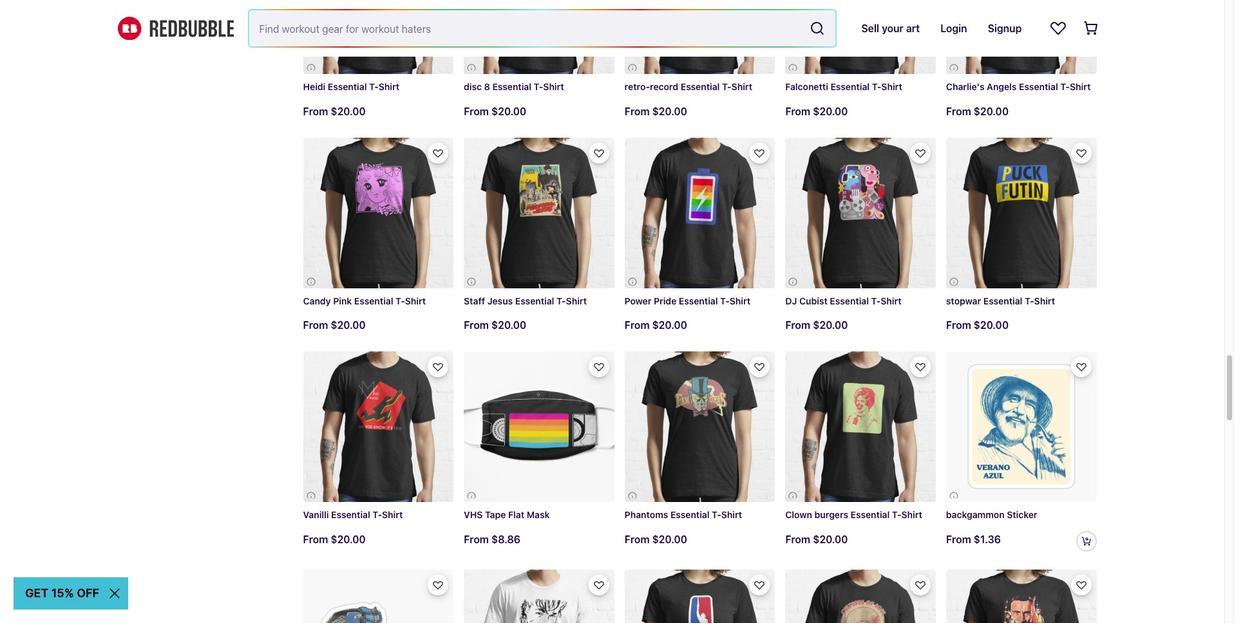 Task type: vqa. For each thing, say whether or not it's contained in the screenshot.
Flat
yes



Task type: describe. For each thing, give the bounding box(es) containing it.
tape
[[485, 510, 506, 521]]

essential right vanilli
[[331, 510, 370, 521]]

from for charlie's
[[946, 106, 972, 117]]

disc
[[464, 81, 482, 92]]

from $20.00 for candy
[[303, 320, 366, 331]]

$20.00 for retro-
[[652, 106, 687, 117]]

phantoms essential t-shirt
[[625, 510, 742, 521]]

from $20.00 for staff
[[464, 320, 527, 331]]

from $20.00 for stopwar
[[946, 320, 1009, 331]]

from $20.00 for power
[[625, 320, 687, 331]]

candy pink essential t-shirt
[[303, 295, 426, 306]]

pink
[[333, 295, 352, 306]]

from $20.00 for charlie's
[[946, 106, 1009, 117]]

vhs
[[464, 510, 483, 521]]

Search term search field
[[249, 10, 805, 46]]

$20.00 for charlie's
[[974, 106, 1009, 117]]

from $1.36
[[946, 534, 1001, 546]]

phantoms essential t-shirt image
[[625, 352, 775, 503]]

from for stopwar
[[946, 320, 972, 331]]

power
[[625, 295, 652, 306]]

mask
[[527, 510, 550, 521]]

from $20.00 for clown
[[786, 534, 848, 546]]

backgammon sticker image
[[946, 352, 1097, 503]]

stopwar essential t-shirt image
[[946, 138, 1097, 288]]

record
[[650, 81, 679, 92]]

heidi
[[303, 81, 326, 92]]

charlie's
[[946, 81, 985, 92]]

backgammon sticker
[[946, 510, 1038, 521]]

$8.86
[[492, 534, 521, 546]]

disc 8 essential t-shirt
[[464, 81, 564, 92]]

essential right stopwar
[[984, 295, 1023, 306]]

falconetti essential t-shirt
[[786, 81, 903, 92]]

$20.00 for staff
[[492, 320, 527, 331]]

from for falconetti
[[786, 106, 811, 117]]

$20.00 for power
[[652, 320, 687, 331]]

sticker
[[1007, 510, 1038, 521]]

falconetti
[[786, 81, 829, 92]]

retro-
[[625, 81, 650, 92]]

$20.00 for disc
[[492, 106, 527, 117]]

essential right burgers
[[851, 510, 890, 521]]

$20.00 for vanilli
[[331, 534, 366, 546]]

jesus
[[488, 295, 513, 306]]

essential right falconetti
[[831, 81, 870, 92]]

essential right pride
[[679, 295, 718, 306]]

from $20.00 for heidi
[[303, 106, 366, 117]]

retro-record essential t-shirt
[[625, 81, 753, 92]]

angels
[[987, 81, 1017, 92]]

clown
[[786, 510, 812, 521]]

from for phantoms
[[625, 534, 650, 546]]

redbubble logo image
[[118, 17, 234, 40]]

from for power
[[625, 320, 650, 331]]

$20.00 for candy
[[331, 320, 366, 331]]

clown burgers essential t-shirt
[[786, 510, 923, 521]]

candy
[[303, 295, 331, 306]]

from $20.00 for dj
[[786, 320, 848, 331]]

$20.00 for falconetti
[[813, 106, 848, 117]]

from $20.00 for falconetti
[[786, 106, 848, 117]]

dj cubist essential t-shirt
[[786, 295, 902, 306]]

clown burgers essential t-shirt image
[[786, 352, 936, 503]]

dj cubist essential t-shirt image
[[786, 138, 936, 288]]

pride
[[654, 295, 677, 306]]



Task type: locate. For each thing, give the bounding box(es) containing it.
$20.00 down burgers
[[813, 534, 848, 546]]

stopwar
[[946, 295, 981, 306]]

from down dj
[[786, 320, 811, 331]]

flat
[[508, 510, 525, 521]]

from
[[303, 106, 328, 117], [464, 106, 489, 117], [786, 106, 811, 117], [625, 106, 650, 117], [946, 106, 972, 117], [303, 320, 328, 331], [464, 320, 489, 331], [786, 320, 811, 331], [625, 320, 650, 331], [946, 320, 972, 331], [303, 534, 328, 546], [464, 534, 489, 546], [786, 534, 811, 546], [625, 534, 650, 546], [946, 534, 972, 546]]

from $20.00 down heidi essential t-shirt
[[303, 106, 366, 117]]

$20.00 down vanilli essential t-shirt
[[331, 534, 366, 546]]

t-
[[369, 81, 379, 92], [534, 81, 543, 92], [872, 81, 882, 92], [722, 81, 732, 92], [1061, 81, 1070, 92], [396, 295, 405, 306], [557, 295, 566, 306], [872, 295, 881, 306], [720, 295, 730, 306], [1025, 295, 1035, 306], [373, 510, 382, 521], [892, 510, 902, 521], [712, 510, 722, 521]]

essential right 'heidi'
[[328, 81, 367, 92]]

essential right jesus
[[515, 295, 554, 306]]

from down charlie's
[[946, 106, 972, 117]]

from $20.00 for retro-
[[625, 106, 687, 117]]

vhs tape flat mask
[[464, 510, 550, 521]]

$1.36
[[974, 534, 1001, 546]]

dj
[[786, 295, 797, 306]]

from down clown
[[786, 534, 811, 546]]

from down stopwar
[[946, 320, 972, 331]]

from for staff
[[464, 320, 489, 331]]

from $20.00 for phantoms
[[625, 534, 687, 546]]

$20.00 down jesus
[[492, 320, 527, 331]]

essential right cubist
[[830, 295, 869, 306]]

$20.00 for dj
[[813, 320, 848, 331]]

from down phantoms on the bottom right of the page
[[625, 534, 650, 546]]

staff
[[464, 295, 485, 306]]

from for clown
[[786, 534, 811, 546]]

from $20.00 for vanilli
[[303, 534, 366, 546]]

burgers
[[815, 510, 849, 521]]

from for heidi
[[303, 106, 328, 117]]

$20.00 down stopwar essential t-shirt
[[974, 320, 1009, 331]]

heidi essential t-shirt
[[303, 81, 400, 92]]

from down the disc
[[464, 106, 489, 117]]

from $20.00 down charlie's
[[946, 106, 1009, 117]]

from for vhs
[[464, 534, 489, 546]]

charlie's angels essential t-shirt
[[946, 81, 1091, 92]]

$20.00 down pride
[[652, 320, 687, 331]]

from $20.00 down record
[[625, 106, 687, 117]]

vanilli essential t-shirt image
[[303, 352, 454, 503]]

$20.00 for phantoms
[[652, 534, 687, 546]]

$20.00 for clown
[[813, 534, 848, 546]]

staff jesus essential t-shirt
[[464, 295, 587, 306]]

power pride essential t-shirt image
[[625, 138, 775, 288]]

$20.00 down the 'disc 8 essential t-shirt'
[[492, 106, 527, 117]]

essential right pink
[[354, 295, 393, 306]]

stopwar essential t-shirt
[[946, 295, 1055, 306]]

from down retro-
[[625, 106, 650, 117]]

from for dj
[[786, 320, 811, 331]]

from down vhs
[[464, 534, 489, 546]]

phantoms
[[625, 510, 668, 521]]

$20.00 for heidi
[[331, 106, 366, 117]]

from $20.00 down cubist
[[786, 320, 848, 331]]

staff jesus essential t-shirt image
[[464, 138, 614, 288]]

$20.00
[[331, 106, 366, 117], [492, 106, 527, 117], [813, 106, 848, 117], [652, 106, 687, 117], [974, 106, 1009, 117], [331, 320, 366, 331], [492, 320, 527, 331], [813, 320, 848, 331], [652, 320, 687, 331], [974, 320, 1009, 331], [331, 534, 366, 546], [813, 534, 848, 546], [652, 534, 687, 546]]

from $20.00
[[303, 106, 366, 117], [464, 106, 527, 117], [786, 106, 848, 117], [625, 106, 687, 117], [946, 106, 1009, 117], [303, 320, 366, 331], [464, 320, 527, 331], [786, 320, 848, 331], [625, 320, 687, 331], [946, 320, 1009, 331], [303, 534, 366, 546], [786, 534, 848, 546], [625, 534, 687, 546]]

from $20.00 down phantoms on the bottom right of the page
[[625, 534, 687, 546]]

candy pink essential t-shirt image
[[303, 138, 454, 288]]

$20.00 down 'phantoms essential t-shirt'
[[652, 534, 687, 546]]

from for disc
[[464, 106, 489, 117]]

$20.00 down dj cubist essential t-shirt
[[813, 320, 848, 331]]

from $20.00 down vanilli
[[303, 534, 366, 546]]

essential right 8
[[493, 81, 532, 92]]

from for retro-
[[625, 106, 650, 117]]

from $20.00 down burgers
[[786, 534, 848, 546]]

essential
[[328, 81, 367, 92], [493, 81, 532, 92], [831, 81, 870, 92], [681, 81, 720, 92], [1019, 81, 1058, 92], [354, 295, 393, 306], [515, 295, 554, 306], [830, 295, 869, 306], [679, 295, 718, 306], [984, 295, 1023, 306], [331, 510, 370, 521], [851, 510, 890, 521], [671, 510, 710, 521]]

from $20.00 for disc
[[464, 106, 527, 117]]

from for candy
[[303, 320, 328, 331]]

$20.00 down heidi essential t-shirt
[[331, 106, 366, 117]]

from $20.00 down pink
[[303, 320, 366, 331]]

None field
[[249, 10, 836, 46]]

$20.00 for stopwar
[[974, 320, 1009, 331]]

from down 'heidi'
[[303, 106, 328, 117]]

from down "staff" on the left of the page
[[464, 320, 489, 331]]

from $20.00 down 8
[[464, 106, 527, 117]]

cubist
[[800, 295, 828, 306]]

8
[[484, 81, 490, 92]]

backgammon
[[946, 510, 1005, 521]]

$20.00 down falconetti essential t-shirt
[[813, 106, 848, 117]]

from $20.00 down pride
[[625, 320, 687, 331]]

$20.00 down angels
[[974, 106, 1009, 117]]

from for vanilli
[[303, 534, 328, 546]]

from down falconetti
[[786, 106, 811, 117]]

vanilli essential t-shirt
[[303, 510, 403, 521]]

from down power
[[625, 320, 650, 331]]

from down candy
[[303, 320, 328, 331]]

power pride essential t-shirt
[[625, 295, 751, 306]]

$20.00 down pink
[[331, 320, 366, 331]]

vanilli
[[303, 510, 329, 521]]

essential right record
[[681, 81, 720, 92]]

from $20.00 down stopwar
[[946, 320, 1009, 331]]

essential right phantoms on the bottom right of the page
[[671, 510, 710, 521]]

from $8.86
[[464, 534, 521, 546]]

$20.00 down record
[[652, 106, 687, 117]]

from down vanilli
[[303, 534, 328, 546]]

from $20.00 down jesus
[[464, 320, 527, 331]]

shirt
[[379, 81, 400, 92], [543, 81, 564, 92], [882, 81, 903, 92], [732, 81, 753, 92], [1070, 81, 1091, 92], [405, 295, 426, 306], [566, 295, 587, 306], [881, 295, 902, 306], [730, 295, 751, 306], [1035, 295, 1055, 306], [382, 510, 403, 521], [902, 510, 923, 521], [722, 510, 742, 521]]

essential right angels
[[1019, 81, 1058, 92]]

vhs tape flat mask image
[[464, 352, 614, 503]]

from left the $1.36 in the right bottom of the page
[[946, 534, 972, 546]]

from $20.00 down falconetti
[[786, 106, 848, 117]]



